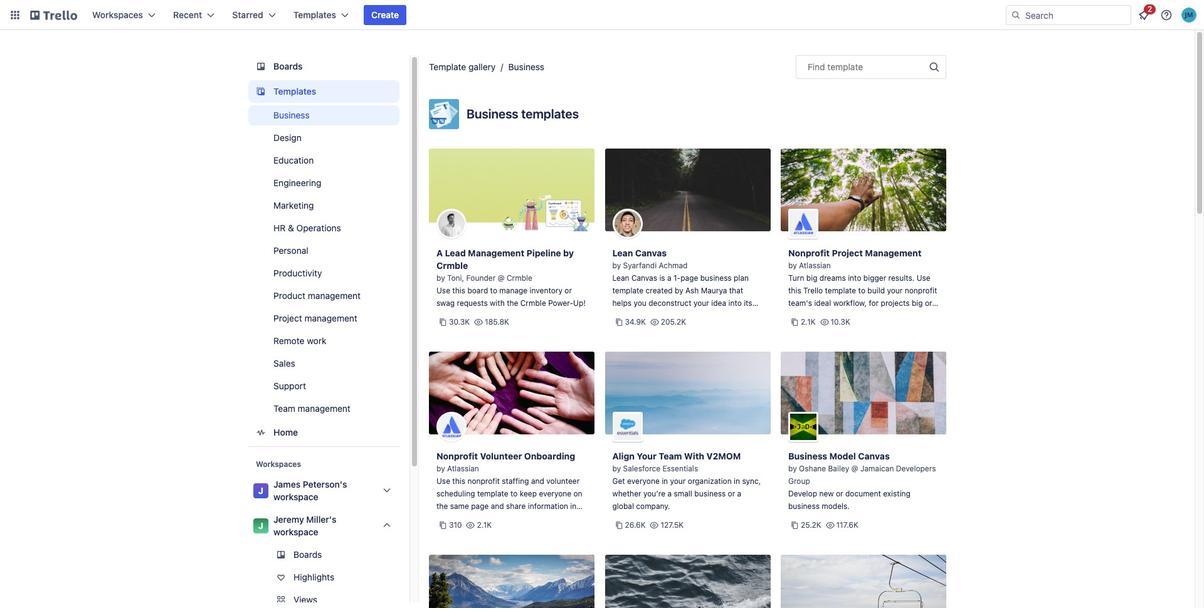 Task type: vqa. For each thing, say whether or not it's contained in the screenshot.


Task type: locate. For each thing, give the bounding box(es) containing it.
0 vertical spatial everyone
[[627, 477, 660, 486]]

business link up "design" link
[[248, 105, 400, 125]]

to down staffing
[[511, 489, 518, 499]]

management inside a lead management pipeline by crmble by toni, founder @ crmble use this board to manage inventory or swag requests with the crmble power-up!
[[468, 248, 525, 258]]

nonprofit for nonprofit volunteer onboarding
[[437, 451, 478, 462]]

your up projects at the right of page
[[887, 286, 903, 295]]

project up remote at the left bottom of page
[[274, 313, 302, 324]]

primary element
[[0, 0, 1204, 30]]

this down turn
[[789, 286, 802, 295]]

2.1k
[[801, 317, 816, 327], [477, 521, 492, 530]]

by left "toni,"
[[437, 274, 445, 283]]

1 vertical spatial your
[[694, 299, 709, 308]]

0 vertical spatial j
[[258, 486, 264, 496]]

0 horizontal spatial your
[[670, 477, 686, 486]]

crmble down inventory
[[521, 299, 546, 308]]

nonprofit down results.
[[905, 286, 937, 295]]

productivity link
[[248, 263, 400, 284]]

business down organization
[[695, 489, 726, 499]]

0 horizontal spatial page
[[471, 502, 489, 511]]

boards up highlights
[[294, 550, 322, 560]]

home image
[[253, 425, 269, 440]]

crmble up "manage"
[[507, 274, 533, 283]]

use
[[917, 274, 931, 283], [437, 286, 450, 295], [437, 477, 450, 486]]

1 boards link from the top
[[248, 55, 400, 78]]

2.1k right the time.
[[477, 521, 492, 530]]

oshane
[[799, 464, 826, 474]]

document
[[846, 489, 881, 499]]

0 horizontal spatial and
[[491, 502, 504, 511]]

nonprofit project management by atlassian turn big dreams into bigger results. use this trello template to build your nonprofit team's ideal workflow, for projects big or small.
[[789, 248, 937, 321]]

everyone inside align your team with v2mom by salesforce essentials get everyone in your organization in sync, whether you're a small business or a global company.
[[627, 477, 660, 486]]

everyone up information
[[539, 489, 572, 499]]

1 horizontal spatial project
[[832, 248, 863, 258]]

business inside align your team with v2mom by salesforce essentials get everyone in your organization in sync, whether you're a small business or a global company.
[[695, 489, 726, 499]]

1 horizontal spatial the
[[507, 299, 518, 308]]

0 vertical spatial the
[[507, 299, 518, 308]]

0 vertical spatial crmble
[[437, 260, 468, 271]]

0 vertical spatial use
[[917, 274, 931, 283]]

team down support
[[274, 403, 295, 414]]

project inside nonprofit project management by atlassian turn big dreams into bigger results. use this trello template to build your nonprofit team's ideal workflow, for projects big or small.
[[832, 248, 863, 258]]

0 vertical spatial nonprofit
[[789, 248, 830, 258]]

0 vertical spatial workspace
[[274, 492, 318, 503]]

canvas down syarfandi
[[632, 274, 657, 283]]

management for project
[[865, 248, 922, 258]]

1 vertical spatial workspaces
[[256, 460, 301, 469]]

0 vertical spatial and
[[531, 477, 544, 486]]

business up maurya
[[701, 274, 732, 283]]

0 vertical spatial team
[[274, 403, 295, 414]]

a right is on the top right
[[668, 274, 672, 283]]

2 notifications image
[[1137, 8, 1152, 23]]

jeremy miller's workspace
[[274, 514, 337, 538]]

crmble down "lead"
[[437, 260, 468, 271]]

0 horizontal spatial the
[[437, 502, 448, 511]]

1 horizontal spatial business link
[[508, 61, 545, 72]]

117.6k
[[837, 521, 859, 530]]

1 management from the left
[[468, 248, 525, 258]]

workspace
[[274, 492, 318, 503], [274, 527, 318, 538]]

or down organization
[[728, 489, 735, 499]]

0 vertical spatial page
[[681, 274, 698, 283]]

align your team with v2mom by salesforce essentials get everyone in your organization in sync, whether you're a small business or a global company.
[[613, 451, 761, 511]]

2.1k down team's
[[801, 317, 816, 327]]

for
[[869, 299, 879, 308]]

boards link for views
[[248, 545, 400, 565]]

nonprofit inside the nonprofit volunteer onboarding by atlassian use this nonprofit staffing and volunteer scheduling template to keep everyone on the same page and share information in real-time.
[[437, 451, 478, 462]]

a
[[668, 274, 672, 283], [668, 489, 672, 499], [738, 489, 742, 499]]

workspaces inside popup button
[[92, 9, 143, 20]]

template down dreams
[[825, 286, 856, 295]]

1 vertical spatial 2.1k
[[477, 521, 492, 530]]

a left the small
[[668, 489, 672, 499]]

key
[[613, 311, 625, 321]]

0 horizontal spatial into
[[729, 299, 742, 308]]

1 vertical spatial business
[[695, 489, 726, 499]]

by up turn
[[789, 261, 797, 270]]

0 vertical spatial nonprofit
[[905, 286, 937, 295]]

templates right starred 'dropdown button'
[[293, 9, 336, 20]]

salesforce
[[623, 464, 661, 474]]

and up keep
[[531, 477, 544, 486]]

atlassian for volunteer
[[447, 464, 479, 474]]

project up dreams
[[832, 248, 863, 258]]

canvas up jamaican
[[858, 451, 890, 462]]

lean up syarfandi
[[613, 248, 633, 258]]

2 vertical spatial business
[[789, 502, 820, 511]]

project management
[[274, 313, 357, 324]]

views link
[[248, 590, 412, 609]]

0 horizontal spatial in
[[570, 502, 577, 511]]

business templates
[[467, 107, 579, 121]]

by
[[563, 248, 574, 258], [613, 261, 621, 270], [789, 261, 797, 270], [437, 274, 445, 283], [675, 286, 684, 295], [437, 464, 445, 474], [613, 464, 621, 474], [789, 464, 797, 474]]

canvas
[[635, 248, 667, 258], [632, 274, 657, 283], [858, 451, 890, 462]]

1 vertical spatial lean
[[613, 274, 630, 283]]

this up scheduling
[[453, 477, 466, 486]]

template down staffing
[[477, 489, 509, 499]]

models.
[[822, 502, 850, 511]]

0 horizontal spatial big
[[807, 274, 818, 283]]

1 vertical spatial @
[[852, 464, 859, 474]]

management
[[308, 290, 361, 301], [305, 313, 357, 324], [298, 403, 351, 414]]

canvas up syarfandi
[[635, 248, 667, 258]]

big up trello
[[807, 274, 818, 283]]

by up get
[[613, 464, 621, 474]]

0 vertical spatial atlassian
[[799, 261, 831, 270]]

in up the you're
[[662, 477, 668, 486]]

template inside field
[[828, 61, 863, 72]]

by up group
[[789, 464, 797, 474]]

0 horizontal spatial nonprofit
[[437, 451, 478, 462]]

boards for views
[[294, 550, 322, 560]]

0 horizontal spatial workspaces
[[92, 9, 143, 20]]

into left bigger
[[848, 274, 862, 283]]

0 vertical spatial workspaces
[[92, 9, 143, 20]]

nonprofit
[[789, 248, 830, 258], [437, 451, 478, 462]]

atlassian up dreams
[[799, 261, 831, 270]]

lean down syarfandi
[[613, 274, 630, 283]]

the down "manage"
[[507, 299, 518, 308]]

0 vertical spatial business
[[701, 274, 732, 283]]

business link right gallery
[[508, 61, 545, 72]]

nonprofit down atlassian image
[[437, 451, 478, 462]]

1 workspace from the top
[[274, 492, 318, 503]]

boards right the 'board' image
[[274, 61, 303, 72]]

idea
[[712, 299, 727, 308]]

pipeline
[[527, 248, 561, 258]]

v2mom
[[707, 451, 741, 462]]

0 vertical spatial templates
[[293, 9, 336, 20]]

1 horizontal spatial 2.1k
[[801, 317, 816, 327]]

management up founder
[[468, 248, 525, 258]]

requests
[[457, 299, 488, 308]]

workspace down james
[[274, 492, 318, 503]]

management for team management
[[298, 403, 351, 414]]

1 vertical spatial everyone
[[539, 489, 572, 499]]

business up oshane
[[789, 451, 828, 462]]

1 vertical spatial atlassian
[[447, 464, 479, 474]]

big right projects at the right of page
[[912, 299, 923, 308]]

j left jeremy on the bottom
[[258, 521, 264, 531]]

develop
[[789, 489, 817, 499]]

or up power-
[[565, 286, 572, 295]]

and
[[531, 477, 544, 486], [491, 502, 504, 511]]

1 horizontal spatial atlassian
[[799, 261, 831, 270]]

boards
[[274, 61, 303, 72], [294, 550, 322, 560]]

1 horizontal spatial big
[[912, 299, 923, 308]]

1 j from the top
[[258, 486, 264, 496]]

into
[[848, 274, 862, 283], [729, 299, 742, 308]]

2 boards link from the top
[[248, 545, 400, 565]]

boards link up highlights link
[[248, 545, 400, 565]]

you're
[[644, 489, 666, 499]]

this inside a lead management pipeline by crmble by toni, founder @ crmble use this board to manage inventory or swag requests with the crmble power-up!
[[453, 286, 466, 295]]

1 horizontal spatial and
[[531, 477, 544, 486]]

management down support link
[[298, 403, 351, 414]]

1 horizontal spatial everyone
[[627, 477, 660, 486]]

1 horizontal spatial nonprofit
[[905, 286, 937, 295]]

your down 'ash'
[[694, 299, 709, 308]]

0 vertical spatial project
[[832, 248, 863, 258]]

atlassian
[[799, 261, 831, 270], [447, 464, 479, 474]]

deconstruct
[[649, 299, 692, 308]]

1 horizontal spatial in
[[662, 477, 668, 486]]

2 j from the top
[[258, 521, 264, 531]]

0 horizontal spatial business link
[[248, 105, 400, 125]]

template
[[429, 61, 466, 72]]

0 vertical spatial big
[[807, 274, 818, 283]]

0 horizontal spatial atlassian
[[447, 464, 479, 474]]

or right new
[[836, 489, 844, 499]]

2 vertical spatial use
[[437, 477, 450, 486]]

use inside a lead management pipeline by crmble by toni, founder @ crmble use this board to manage inventory or swag requests with the crmble power-up!
[[437, 286, 450, 295]]

2 vertical spatial your
[[670, 477, 686, 486]]

atlassian inside nonprofit project management by atlassian turn big dreams into bigger results. use this trello template to build your nonprofit team's ideal workflow, for projects big or small.
[[799, 261, 831, 270]]

1 vertical spatial page
[[471, 502, 489, 511]]

project inside "link"
[[274, 313, 302, 324]]

by up scheduling
[[437, 464, 445, 474]]

by inside the nonprofit volunteer onboarding by atlassian use this nonprofit staffing and volunteer scheduling template to keep everyone on the same page and share information in real-time.
[[437, 464, 445, 474]]

2 lean from the top
[[613, 274, 630, 283]]

and left share
[[491, 502, 504, 511]]

nonprofit volunteer onboarding by atlassian use this nonprofit staffing and volunteer scheduling template to keep everyone on the same page and share information in real-time.
[[437, 451, 583, 524]]

1 vertical spatial nonprofit
[[468, 477, 500, 486]]

plan
[[734, 274, 749, 283]]

team up essentials
[[659, 451, 682, 462]]

nonprofit
[[905, 286, 937, 295], [468, 477, 500, 486]]

management down product management link
[[305, 313, 357, 324]]

to up with
[[490, 286, 497, 295]]

workspace inside james peterson's workspace
[[274, 492, 318, 503]]

2 vertical spatial crmble
[[521, 299, 546, 308]]

0 vertical spatial boards
[[274, 61, 303, 72]]

design
[[274, 132, 302, 143]]

1 vertical spatial workspace
[[274, 527, 318, 538]]

template up helps
[[613, 286, 644, 295]]

by right pipeline
[[563, 248, 574, 258]]

Find template field
[[796, 55, 947, 79]]

toni, founder @ crmble image
[[437, 209, 467, 239]]

the up real-
[[437, 502, 448, 511]]

or inside a lead management pipeline by crmble by toni, founder @ crmble use this board to manage inventory or swag requests with the crmble power-up!
[[565, 286, 572, 295]]

0 vertical spatial @
[[498, 274, 505, 283]]

in left sync,
[[734, 477, 740, 486]]

0 horizontal spatial 2.1k
[[477, 521, 492, 530]]

business inside lean canvas by syarfandi achmad lean canvas is a 1-page business plan template created by ash maurya that helps you deconstruct your idea into its key assumptions.
[[701, 274, 732, 283]]

to left build
[[859, 286, 866, 295]]

trello
[[804, 286, 823, 295]]

your inside lean canvas by syarfandi achmad lean canvas is a 1-page business plan template created by ash maurya that helps you deconstruct your idea into its key assumptions.
[[694, 299, 709, 308]]

0 vertical spatial your
[[887, 286, 903, 295]]

@ up "manage"
[[498, 274, 505, 283]]

this
[[453, 286, 466, 295], [789, 286, 802, 295], [453, 477, 466, 486]]

templates right template board icon at the left of page
[[274, 86, 316, 97]]

engineering link
[[248, 173, 400, 193]]

atlassian up scheduling
[[447, 464, 479, 474]]

into down that
[[729, 299, 742, 308]]

a lead management pipeline by crmble by toni, founder @ crmble use this board to manage inventory or swag requests with the crmble power-up!
[[437, 248, 586, 308]]

essentials
[[663, 464, 698, 474]]

in
[[662, 477, 668, 486], [734, 477, 740, 486], [570, 502, 577, 511]]

use right results.
[[917, 274, 931, 283]]

starred button
[[225, 5, 283, 25]]

business
[[701, 274, 732, 283], [695, 489, 726, 499], [789, 502, 820, 511]]

workspace inside jeremy miller's workspace
[[274, 527, 318, 538]]

workspaces
[[92, 9, 143, 20], [256, 460, 301, 469]]

or right projects at the right of page
[[925, 299, 933, 308]]

a inside lean canvas by syarfandi achmad lean canvas is a 1-page business plan template created by ash maurya that helps you deconstruct your idea into its key assumptions.
[[668, 274, 672, 283]]

in down on
[[570, 502, 577, 511]]

0 horizontal spatial to
[[490, 286, 497, 295]]

into inside lean canvas by syarfandi achmad lean canvas is a 1-page business plan template created by ash maurya that helps you deconstruct your idea into its key assumptions.
[[729, 299, 742, 308]]

page up 'ash'
[[681, 274, 698, 283]]

toni,
[[447, 274, 464, 283]]

lean
[[613, 248, 633, 258], [613, 274, 630, 283]]

nonprofit up turn
[[789, 248, 830, 258]]

management inside nonprofit project management by atlassian turn big dreams into bigger results. use this trello template to build your nonprofit team's ideal workflow, for projects big or small.
[[865, 248, 922, 258]]

by inside "business model canvas by oshane bailey @ jamaican developers group develop new or document existing business models."
[[789, 464, 797, 474]]

template right find
[[828, 61, 863, 72]]

1 vertical spatial management
[[305, 313, 357, 324]]

@ right bailey
[[852, 464, 859, 474]]

0 vertical spatial lean
[[613, 248, 633, 258]]

hr
[[274, 223, 286, 233]]

templates
[[293, 9, 336, 20], [274, 86, 316, 97]]

1 vertical spatial nonprofit
[[437, 451, 478, 462]]

1 vertical spatial crmble
[[507, 274, 533, 283]]

1 horizontal spatial management
[[865, 248, 922, 258]]

2 horizontal spatial your
[[887, 286, 903, 295]]

1-
[[674, 274, 681, 283]]

0 vertical spatial boards link
[[248, 55, 400, 78]]

existing
[[883, 489, 911, 499]]

workflow,
[[834, 299, 867, 308]]

0 horizontal spatial management
[[468, 248, 525, 258]]

1 horizontal spatial @
[[852, 464, 859, 474]]

page right same
[[471, 502, 489, 511]]

management up results.
[[865, 248, 922, 258]]

j left james
[[258, 486, 264, 496]]

0 horizontal spatial project
[[274, 313, 302, 324]]

1 horizontal spatial to
[[511, 489, 518, 499]]

workspace down jeremy on the bottom
[[274, 527, 318, 538]]

use up scheduling
[[437, 477, 450, 486]]

atlassian image
[[789, 209, 819, 239]]

use inside nonprofit project management by atlassian turn big dreams into bigger results. use this trello template to build your nonprofit team's ideal workflow, for projects big or small.
[[917, 274, 931, 283]]

1 horizontal spatial nonprofit
[[789, 248, 830, 258]]

team management link
[[248, 399, 400, 419]]

0 vertical spatial management
[[308, 290, 361, 301]]

boards for home
[[274, 61, 303, 72]]

manage
[[500, 286, 528, 295]]

operations
[[296, 223, 341, 233]]

1 vertical spatial j
[[258, 521, 264, 531]]

ash
[[686, 286, 699, 295]]

use up swag
[[437, 286, 450, 295]]

boards link up templates link
[[248, 55, 400, 78]]

2 management from the left
[[865, 248, 922, 258]]

management down productivity link
[[308, 290, 361, 301]]

1 horizontal spatial your
[[694, 299, 709, 308]]

1 horizontal spatial into
[[848, 274, 862, 283]]

business down develop
[[789, 502, 820, 511]]

310
[[449, 521, 462, 530]]

remote work
[[274, 336, 326, 346]]

1 vertical spatial the
[[437, 502, 448, 511]]

@ inside a lead management pipeline by crmble by toni, founder @ crmble use this board to manage inventory or swag requests with the crmble power-up!
[[498, 274, 505, 283]]

everyone down salesforce
[[627, 477, 660, 486]]

atlassian image
[[437, 412, 467, 442]]

atlassian inside the nonprofit volunteer onboarding by atlassian use this nonprofit staffing and volunteer scheduling template to keep everyone on the same page and share information in real-time.
[[447, 464, 479, 474]]

product management
[[274, 290, 361, 301]]

0 vertical spatial business link
[[508, 61, 545, 72]]

nonprofit up scheduling
[[468, 477, 500, 486]]

1 vertical spatial use
[[437, 286, 450, 295]]

1 vertical spatial project
[[274, 313, 302, 324]]

business down gallery
[[467, 107, 519, 121]]

0 horizontal spatial nonprofit
[[468, 477, 500, 486]]

nonprofit inside nonprofit project management by atlassian turn big dreams into bigger results. use this trello template to build your nonprofit team's ideal workflow, for projects big or small.
[[789, 248, 830, 258]]

0 vertical spatial into
[[848, 274, 862, 283]]

nonprofit for nonprofit project management
[[789, 248, 830, 258]]

the inside a lead management pipeline by crmble by toni, founder @ crmble use this board to manage inventory or swag requests with the crmble power-up!
[[507, 299, 518, 308]]

or inside align your team with v2mom by salesforce essentials get everyone in your organization in sync, whether you're a small business or a global company.
[[728, 489, 735, 499]]

use inside the nonprofit volunteer onboarding by atlassian use this nonprofit staffing and volunteer scheduling template to keep everyone on the same page and share information in real-time.
[[437, 477, 450, 486]]

2 vertical spatial management
[[298, 403, 351, 414]]

1 horizontal spatial page
[[681, 274, 698, 283]]

swag
[[437, 299, 455, 308]]

205.2k
[[661, 317, 686, 327]]

this inside the nonprofit volunteer onboarding by atlassian use this nonprofit staffing and volunteer scheduling template to keep everyone on the same page and share information in real-time.
[[453, 477, 466, 486]]

127.5k
[[661, 521, 684, 530]]

1 horizontal spatial team
[[659, 451, 682, 462]]

0 horizontal spatial everyone
[[539, 489, 572, 499]]

management inside "link"
[[305, 313, 357, 324]]

by left syarfandi
[[613, 261, 621, 270]]

created
[[646, 286, 673, 295]]

1 vertical spatial boards link
[[248, 545, 400, 565]]

your down essentials
[[670, 477, 686, 486]]

1 vertical spatial into
[[729, 299, 742, 308]]

this down "toni,"
[[453, 286, 466, 295]]

1 vertical spatial boards
[[294, 550, 322, 560]]

25.2k
[[801, 521, 822, 530]]

j
[[258, 486, 264, 496], [258, 521, 264, 531]]

board image
[[253, 59, 269, 74]]

0 vertical spatial canvas
[[635, 248, 667, 258]]

to inside a lead management pipeline by crmble by toni, founder @ crmble use this board to manage inventory or swag requests with the crmble power-up!
[[490, 286, 497, 295]]

templates
[[521, 107, 579, 121]]

1 vertical spatial team
[[659, 451, 682, 462]]

2 vertical spatial canvas
[[858, 451, 890, 462]]

support
[[274, 381, 306, 391]]

2 workspace from the top
[[274, 527, 318, 538]]

dreams
[[820, 274, 846, 283]]

big
[[807, 274, 818, 283], [912, 299, 923, 308]]

2 horizontal spatial to
[[859, 286, 866, 295]]

by down "1-"
[[675, 286, 684, 295]]

0 horizontal spatial @
[[498, 274, 505, 283]]

management for project management
[[305, 313, 357, 324]]

salesforce essentials image
[[613, 412, 643, 442]]

align
[[613, 451, 635, 462]]

your
[[887, 286, 903, 295], [694, 299, 709, 308], [670, 477, 686, 486]]

this inside nonprofit project management by atlassian turn big dreams into bigger results. use this trello template to build your nonprofit team's ideal workflow, for projects big or small.
[[789, 286, 802, 295]]

open information menu image
[[1161, 9, 1173, 21]]



Task type: describe. For each thing, give the bounding box(es) containing it.
hr & operations link
[[248, 218, 400, 238]]

business right gallery
[[508, 61, 545, 72]]

template gallery link
[[429, 61, 496, 72]]

0 horizontal spatial team
[[274, 403, 295, 414]]

by inside nonprofit project management by atlassian turn big dreams into bigger results. use this trello template to build your nonprofit team's ideal workflow, for projects big or small.
[[789, 261, 797, 270]]

your inside nonprofit project management by atlassian turn big dreams into bigger results. use this trello template to build your nonprofit team's ideal workflow, for projects big or small.
[[887, 286, 903, 295]]

jeremy miller (jeremymiller198) image
[[1182, 8, 1197, 23]]

into inside nonprofit project management by atlassian turn big dreams into bigger results. use this trello template to build your nonprofit team's ideal workflow, for projects big or small.
[[848, 274, 862, 283]]

its
[[744, 299, 753, 308]]

highlights link
[[248, 568, 400, 588]]

10.3k
[[831, 317, 851, 327]]

business up the design
[[274, 110, 310, 120]]

2 horizontal spatial in
[[734, 477, 740, 486]]

peterson's
[[303, 479, 347, 490]]

search image
[[1011, 10, 1021, 20]]

find
[[808, 61, 825, 72]]

Search field
[[1021, 6, 1131, 24]]

hr & operations
[[274, 223, 341, 233]]

34.9k
[[625, 317, 646, 327]]

template gallery
[[429, 61, 496, 72]]

1 vertical spatial and
[[491, 502, 504, 511]]

remote
[[274, 336, 305, 346]]

syarfandi achmad image
[[613, 209, 643, 239]]

turn
[[789, 274, 805, 283]]

sales link
[[248, 354, 400, 374]]

template inside nonprofit project management by atlassian turn big dreams into bigger results. use this trello template to build your nonprofit team's ideal workflow, for projects big or small.
[[825, 286, 856, 295]]

results.
[[889, 274, 915, 283]]

model
[[830, 451, 856, 462]]

oshane bailey @ jamaican developers group image
[[789, 412, 819, 442]]

founder
[[466, 274, 496, 283]]

management for lead
[[468, 248, 525, 258]]

template board image
[[253, 84, 269, 99]]

marketing link
[[248, 196, 400, 216]]

templates button
[[286, 5, 356, 25]]

1 vertical spatial templates
[[274, 86, 316, 97]]

1 vertical spatial business link
[[248, 105, 400, 125]]

project management link
[[248, 309, 400, 329]]

j for jeremy
[[258, 521, 264, 531]]

j for james
[[258, 486, 264, 496]]

use for a lead management pipeline by crmble
[[437, 286, 450, 295]]

template inside the nonprofit volunteer onboarding by atlassian use this nonprofit staffing and volunteer scheduling template to keep everyone on the same page and share information in real-time.
[[477, 489, 509, 499]]

volunteer
[[547, 477, 580, 486]]

syarfandi
[[623, 261, 657, 270]]

this for turn
[[789, 286, 802, 295]]

business inside "business model canvas by oshane bailey @ jamaican developers group develop new or document existing business models."
[[789, 502, 820, 511]]

workspace for jeremy
[[274, 527, 318, 538]]

business inside "business model canvas by oshane bailey @ jamaican developers group develop new or document existing business models."
[[789, 451, 828, 462]]

management for product management
[[308, 290, 361, 301]]

is
[[660, 274, 665, 283]]

sales
[[274, 358, 295, 369]]

template inside lean canvas by syarfandi achmad lean canvas is a 1-page business plan template created by ash maurya that helps you deconstruct your idea into its key assumptions.
[[613, 286, 644, 295]]

scheduling
[[437, 489, 475, 499]]

your inside align your team with v2mom by salesforce essentials get everyone in your organization in sync, whether you're a small business or a global company.
[[670, 477, 686, 486]]

home link
[[248, 422, 400, 444]]

recent button
[[166, 5, 222, 25]]

power-
[[548, 299, 573, 308]]

185.8k
[[485, 317, 509, 327]]

the inside the nonprofit volunteer onboarding by atlassian use this nonprofit staffing and volunteer scheduling template to keep everyone on the same page and share information in real-time.
[[437, 502, 448, 511]]

canvas inside "business model canvas by oshane bailey @ jamaican developers group develop new or document existing business models."
[[858, 451, 890, 462]]

team's
[[789, 299, 812, 308]]

create button
[[364, 5, 407, 25]]

your
[[637, 451, 657, 462]]

back to home image
[[30, 5, 77, 25]]

company.
[[636, 502, 670, 511]]

create
[[371, 9, 399, 20]]

sync,
[[742, 477, 761, 486]]

by inside align your team with v2mom by salesforce essentials get everyone in your organization in sync, whether you're a small business or a global company.
[[613, 464, 621, 474]]

boards link for home
[[248, 55, 400, 78]]

lean canvas by syarfandi achmad lean canvas is a 1-page business plan template created by ash maurya that helps you deconstruct your idea into its key assumptions.
[[613, 248, 753, 321]]

1 vertical spatial big
[[912, 299, 923, 308]]

nonprofit inside the nonprofit volunteer onboarding by atlassian use this nonprofit staffing and volunteer scheduling template to keep everyone on the same page and share information in real-time.
[[468, 477, 500, 486]]

team management
[[274, 403, 351, 414]]

a down v2mom
[[738, 489, 742, 499]]

team inside align your team with v2mom by salesforce essentials get everyone in your organization in sync, whether you're a small business or a global company.
[[659, 451, 682, 462]]

marketing
[[274, 200, 314, 211]]

work
[[307, 336, 326, 346]]

keep
[[520, 489, 537, 499]]

get
[[613, 477, 625, 486]]

james peterson's workspace
[[274, 479, 347, 503]]

or inside nonprofit project management by atlassian turn big dreams into bigger results. use this trello template to build your nonprofit team's ideal workflow, for projects big or small.
[[925, 299, 933, 308]]

education link
[[248, 151, 400, 171]]

this for crmble
[[453, 286, 466, 295]]

views
[[294, 595, 318, 605]]

everyone inside the nonprofit volunteer onboarding by atlassian use this nonprofit staffing and volunteer scheduling template to keep everyone on the same page and share information in real-time.
[[539, 489, 572, 499]]

atlassian for project
[[799, 261, 831, 270]]

james
[[274, 479, 301, 490]]

page inside the nonprofit volunteer onboarding by atlassian use this nonprofit staffing and volunteer scheduling template to keep everyone on the same page and share information in real-time.
[[471, 502, 489, 511]]

jamaican
[[861, 464, 894, 474]]

recent
[[173, 9, 202, 20]]

@ inside "business model canvas by oshane bailey @ jamaican developers group develop new or document existing business models."
[[852, 464, 859, 474]]

product
[[274, 290, 306, 301]]

share
[[506, 502, 526, 511]]

highlights
[[294, 572, 334, 583]]

1 vertical spatial canvas
[[632, 274, 657, 283]]

remote work link
[[248, 331, 400, 351]]

page inside lean canvas by syarfandi achmad lean canvas is a 1-page business plan template created by ash maurya that helps you deconstruct your idea into its key assumptions.
[[681, 274, 698, 283]]

&
[[288, 223, 294, 233]]

nonprofit inside nonprofit project management by atlassian turn big dreams into bigger results. use this trello template to build your nonprofit team's ideal workflow, for projects big or small.
[[905, 286, 937, 295]]

templates inside popup button
[[293, 9, 336, 20]]

education
[[274, 155, 314, 166]]

group
[[789, 477, 810, 486]]

1 lean from the top
[[613, 248, 633, 258]]

home
[[274, 427, 298, 438]]

workspaces button
[[85, 5, 163, 25]]

to inside nonprofit project management by atlassian turn big dreams into bigger results. use this trello template to build your nonprofit team's ideal workflow, for projects big or small.
[[859, 286, 866, 295]]

inventory
[[530, 286, 563, 295]]

up!
[[573, 299, 586, 308]]

whether
[[613, 489, 641, 499]]

in inside the nonprofit volunteer onboarding by atlassian use this nonprofit staffing and volunteer scheduling template to keep everyone on the same page and share information in real-time.
[[570, 502, 577, 511]]

board
[[468, 286, 488, 295]]

templates link
[[248, 80, 400, 103]]

forward image
[[397, 593, 412, 608]]

to inside the nonprofit volunteer onboarding by atlassian use this nonprofit staffing and volunteer scheduling template to keep everyone on the same page and share information in real-time.
[[511, 489, 518, 499]]

use for nonprofit project management
[[917, 274, 931, 283]]

find template
[[808, 61, 863, 72]]

global
[[613, 502, 634, 511]]

support link
[[248, 376, 400, 396]]

information
[[528, 502, 568, 511]]

business icon image
[[429, 99, 459, 129]]

miller's
[[306, 514, 337, 525]]

workspace for james
[[274, 492, 318, 503]]

new
[[820, 489, 834, 499]]

30.3k
[[449, 317, 470, 327]]

small
[[674, 489, 693, 499]]

projects
[[881, 299, 910, 308]]

or inside "business model canvas by oshane bailey @ jamaican developers group develop new or document existing business models."
[[836, 489, 844, 499]]

developers
[[896, 464, 936, 474]]

productivity
[[274, 268, 322, 279]]

1 horizontal spatial workspaces
[[256, 460, 301, 469]]



